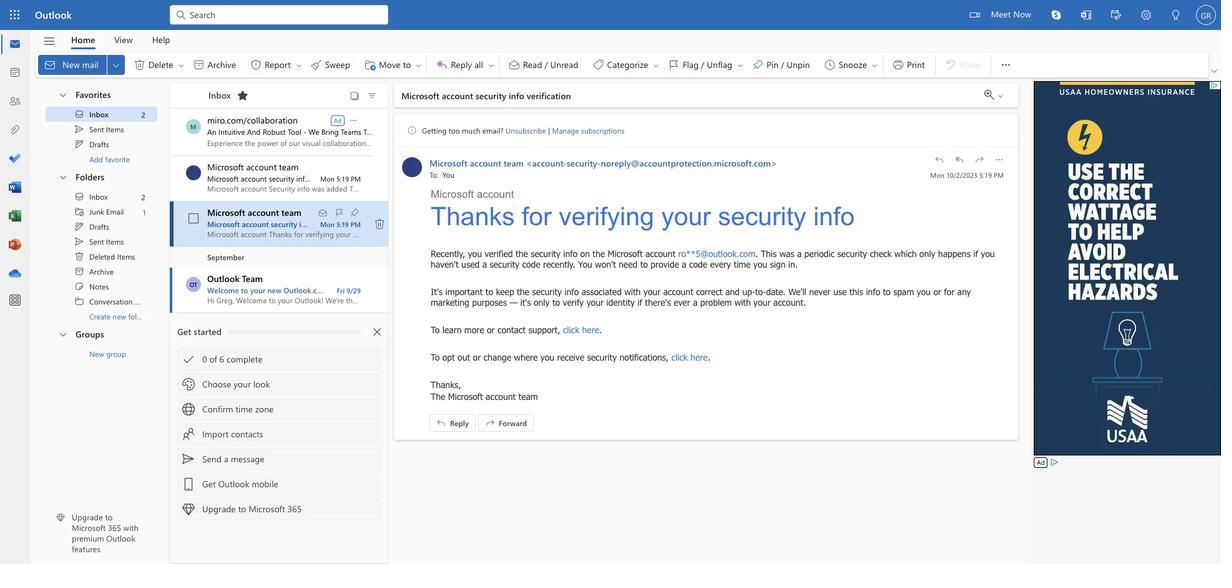 Task type: locate. For each thing, give the bounding box(es) containing it.

[[175, 9, 187, 21]]

0 horizontal spatial 
[[318, 208, 328, 218]]

0 horizontal spatial ad
[[334, 116, 342, 125]]

tree item
[[46, 107, 157, 122], [46, 122, 157, 137], [46, 137, 157, 152], [46, 189, 157, 204], [46, 204, 157, 219], [46, 219, 157, 234], [46, 234, 157, 249], [46, 249, 157, 264], [46, 264, 157, 279], [46, 279, 157, 294], [46, 294, 158, 309]]

0 horizontal spatial if
[[638, 297, 643, 308]]

1 horizontal spatial 
[[133, 59, 146, 71]]

Select a conversation checkbox
[[185, 276, 207, 293]]

1 horizontal spatial /
[[701, 59, 705, 70]]

microsoft inside the upgrade to microsoft 365 with premium outlook features
[[72, 523, 106, 533]]

problem
[[701, 297, 732, 308]]


[[436, 59, 449, 71], [955, 155, 965, 165]]

1 vertical spatial new
[[89, 349, 104, 359]]

tree item up create
[[46, 294, 158, 309]]

 inbox
[[74, 109, 108, 119], [74, 192, 108, 202]]

support,
[[528, 325, 560, 335]]

only right which at right
[[920, 249, 936, 259]]

0 vertical spatial 
[[752, 59, 764, 71]]

 left forward
[[485, 418, 495, 428]]

 button left folders
[[52, 167, 73, 187]]

1 vertical spatial 
[[74, 267, 84, 277]]

verifying
[[559, 202, 654, 231]]

1 vertical spatial  inbox
[[74, 192, 108, 202]]


[[935, 155, 945, 165], [436, 418, 446, 428]]

 button left groups
[[52, 324, 73, 345]]

reply inside email message element
[[450, 418, 469, 428]]

to for to learn more or contact support,
[[431, 325, 440, 335]]

1 vertical spatial get
[[202, 478, 216, 490]]

/ inside  read / unread
[[545, 59, 548, 70]]

click here link for to opt out or change where you receive security notifications,
[[672, 352, 708, 363]]

drafts inside  sent items  drafts
[[89, 139, 109, 149]]

1 vertical spatial  button
[[52, 167, 73, 187]]

security inside microsoft account thanks for verifying your security info
[[718, 202, 806, 231]]

it's
[[431, 287, 443, 297]]

6 tree item from the top
[[46, 219, 157, 234]]

365 inside message list list box
[[288, 503, 302, 515]]

and
[[247, 127, 261, 137]]

1 horizontal spatial 
[[935, 155, 945, 165]]

click here link for to learn more or contact support,
[[563, 325, 599, 335]]

microsoft inside thanks, the microsoft account team
[[448, 392, 483, 402]]

1 2 from the top
[[141, 110, 145, 120]]

2 tree item from the top
[[46, 122, 157, 137]]

2 / from the left
[[701, 59, 705, 70]]

1 vertical spatial microsoft account team
[[207, 207, 302, 219]]

 right delete
[[178, 62, 185, 69]]

noreply@accountprotection.microsoft.com>
[[601, 157, 777, 169]]

thanks for verifying your security info application
[[0, 0, 1221, 564]]

team
[[504, 157, 524, 169], [279, 161, 299, 173], [282, 207, 302, 219], [519, 392, 538, 402]]

2  from the top
[[74, 222, 84, 232]]

 inside button
[[955, 155, 965, 165]]

info left added
[[296, 174, 309, 184]]

 button right unflag
[[736, 55, 746, 75]]

mt inside select a conversation checkbox
[[189, 169, 198, 177]]

folders tree item
[[46, 167, 157, 189]]

1 vertical spatial 
[[74, 192, 84, 202]]

2
[[141, 110, 145, 120], [141, 192, 145, 202]]

a right ever
[[693, 297, 698, 308]]

 inside  drafts  sent items  deleted items  archive  notes  conversation history
[[74, 267, 84, 277]]

1  button from the top
[[52, 84, 73, 105]]

to-
[[755, 287, 766, 297]]

1 vertical spatial only
[[534, 297, 550, 308]]

 inside message list list box
[[335, 208, 345, 218]]


[[182, 478, 195, 491]]

 right the all on the left top of the page
[[488, 62, 495, 69]]

/ for 
[[701, 59, 705, 70]]

3 / from the left
[[781, 59, 785, 70]]

0 horizontal spatial 
[[74, 267, 84, 277]]

 button for 
[[107, 55, 125, 75]]

1 horizontal spatial new
[[268, 285, 282, 295]]

email message element
[[394, 114, 1018, 440]]

2 to from the top
[[431, 352, 440, 363]]

5:19 for microsoft account security info verification
[[337, 219, 349, 229]]

 up 
[[74, 192, 84, 202]]

 reply
[[436, 418, 469, 428]]

 inside email message element
[[995, 155, 1005, 165]]

 button inside message list list box
[[348, 114, 359, 126]]

 left  button
[[318, 208, 328, 218]]

1  from the top
[[74, 139, 84, 149]]


[[975, 155, 985, 165], [485, 418, 495, 428]]

mon for microsoft account security info verification
[[320, 219, 335, 229]]

verification down  
[[315, 219, 353, 229]]

to
[[403, 59, 411, 70], [640, 259, 648, 270], [241, 285, 248, 295], [486, 287, 493, 297], [883, 287, 891, 297], [553, 297, 560, 308], [238, 503, 246, 515], [105, 512, 113, 523]]

 inside  drafts  sent items  deleted items  archive  notes  conversation history
[[74, 237, 84, 247]]

 button for folders
[[52, 167, 73, 187]]

mon inside email message element
[[930, 170, 945, 180]]

0 horizontal spatial 
[[485, 418, 495, 428]]

0 horizontal spatial click here link
[[563, 325, 599, 335]]

outlook up  button
[[35, 8, 72, 21]]

upgrade right 
[[202, 503, 236, 515]]

0 horizontal spatial 
[[350, 208, 360, 218]]

mon down  button
[[320, 219, 335, 229]]

/ inside the ' pin / unpin'
[[781, 59, 785, 70]]

info up "periodic"
[[814, 202, 855, 231]]

account inside it's important to keep the security info associated with your account correct and up-to-date. we'll never use this info to spam you or for any marketing purposes — it's only to verify your identity if there's ever a problem with your account.
[[663, 287, 693, 297]]


[[1052, 10, 1062, 20]]

outlook inside the upgrade to microsoft 365 with premium outlook features
[[106, 533, 135, 544]]

new left outlook.com
[[268, 285, 282, 295]]

account up thanks
[[477, 189, 514, 200]]

here right the "notifications,"
[[691, 352, 708, 363]]

 right  button
[[350, 208, 360, 218]]

account up  forward
[[486, 392, 516, 402]]

1 vertical spatial items
[[106, 237, 124, 247]]

a right send
[[224, 453, 228, 465]]

onedrive image
[[9, 268, 21, 280]]

tree item up notes
[[46, 249, 157, 264]]

 left "" button
[[335, 208, 345, 218]]

to left learn
[[431, 325, 440, 335]]

security inside it's important to keep the security info associated with your account correct and up-to-date. we'll never use this info to spam you or for any marketing purposes — it's only to verify your identity if there's ever a problem with your account.
[[532, 287, 562, 297]]

or right more
[[487, 325, 495, 335]]

 down "the"
[[436, 418, 446, 428]]

verified
[[485, 249, 513, 259]]

mt
[[406, 161, 419, 173], [189, 169, 198, 177]]


[[508, 59, 521, 71], [318, 208, 328, 218]]

1 horizontal spatial 
[[508, 59, 521, 71]]

11 tree item from the top
[[46, 294, 158, 309]]

0 vertical spatial 
[[193, 59, 205, 71]]

account down email?
[[470, 157, 501, 169]]

0
[[202, 353, 207, 365]]

pm for microsoft account security info verification
[[351, 219, 361, 229]]

tree
[[46, 189, 158, 324]]

0 horizontal spatial 
[[436, 418, 446, 428]]

was inside the . this was a periodic security check which only happens if you haven't used a security code recently. you won't need to provide a code every time you sign in.
[[780, 249, 795, 259]]

None text field
[[430, 170, 922, 180]]

1 horizontal spatial archive
[[208, 59, 236, 70]]

3  button from the left
[[486, 55, 496, 75]]

new group
[[89, 349, 126, 359]]

1  inbox from the top
[[74, 109, 108, 119]]

to do image
[[9, 153, 21, 165]]

was right this
[[780, 249, 795, 259]]

0 vertical spatial get
[[177, 326, 191, 338]]

if inside the . this was a periodic security check which only happens if you haven't used a security code recently. you won't need to provide a code every time you sign in.
[[974, 249, 978, 259]]

2 drafts from the top
[[89, 222, 109, 232]]

1 vertical spatial if
[[638, 297, 643, 308]]

 button inside favorites tree item
[[52, 84, 73, 105]]

outlook down send a message
[[218, 478, 249, 490]]

 inside  read / unread
[[508, 59, 521, 71]]

 inside  drafts  sent items  deleted items  archive  notes  conversation history
[[74, 222, 84, 232]]

account up september heading
[[242, 219, 269, 229]]

1  from the top
[[74, 109, 84, 119]]

keep
[[496, 287, 514, 297]]

microsoft account team image inside email message element
[[402, 157, 422, 177]]

 button
[[1042, 0, 1071, 30]]

2 horizontal spatial /
[[781, 59, 785, 70]]

 down 
[[74, 222, 84, 232]]

1 to from the top
[[431, 325, 440, 335]]


[[373, 328, 381, 336]]

click right support,
[[563, 325, 580, 335]]

click
[[563, 325, 580, 335], [672, 352, 688, 363]]

tree item down favorites
[[46, 107, 157, 122]]


[[74, 139, 84, 149], [74, 222, 84, 232]]

out
[[458, 352, 470, 363]]

tool
[[288, 127, 301, 137]]

security left check
[[838, 249, 867, 259]]

tree item down deleted
[[46, 264, 157, 279]]


[[74, 109, 84, 119], [74, 192, 84, 202]]

only
[[920, 249, 936, 259], [534, 297, 550, 308]]

new
[[268, 285, 282, 295], [113, 312, 126, 322]]

 inside  flag / unflag 
[[737, 62, 744, 69]]

1 horizontal spatial code
[[689, 259, 708, 270]]

0 horizontal spatial verification
[[315, 219, 353, 229]]

ot
[[190, 280, 198, 289]]

 inside  drafts  sent items  deleted items  archive  notes  conversation history
[[74, 252, 84, 262]]

 button
[[1101, 0, 1131, 32]]

upgrade inside message list list box
[[202, 503, 236, 515]]

1 vertical spatial time
[[236, 403, 253, 415]]

mon 10/2/2023 5:19 pm
[[930, 170, 1004, 180]]

create
[[89, 312, 111, 322]]

1 vertical spatial 
[[955, 155, 965, 165]]

tree item up  junk email on the left top of page
[[46, 189, 157, 204]]

0 vertical spatial drafts
[[89, 139, 109, 149]]

archive up  heading
[[208, 59, 236, 70]]

was
[[311, 174, 324, 184], [780, 249, 795, 259]]

0 vertical spatial  button
[[994, 52, 1019, 77]]

info
[[509, 90, 524, 101], [296, 174, 309, 184], [814, 202, 855, 231], [299, 219, 313, 229], [563, 249, 578, 259], [565, 287, 579, 297], [866, 287, 880, 297]]

click here link down verify on the left of page
[[563, 325, 599, 335]]

2 sent from the top
[[89, 237, 104, 247]]

1 horizontal spatial only
[[920, 249, 936, 259]]

 button
[[951, 151, 968, 169]]

mt inside popup button
[[406, 161, 419, 173]]

 up teams
[[348, 115, 358, 125]]

to opt out or change where you receive security notifications, click here .
[[431, 352, 711, 363]]

upgrade up premium
[[72, 512, 103, 523]]

outlook team image
[[186, 277, 201, 292]]

 button
[[1071, 0, 1101, 32]]

message list list box
[[170, 109, 393, 564]]

1 horizontal spatial microsoft account security info verification
[[401, 90, 571, 101]]

microsoft account thanks for verifying your security info
[[431, 189, 855, 231]]

for up recently.
[[522, 202, 552, 231]]

powerpoint image
[[9, 239, 21, 252]]

 
[[985, 90, 1005, 100]]

 up 
[[74, 267, 84, 277]]

microsoft account security info verification inside message list list box
[[207, 219, 353, 229]]

only inside the . this was a periodic security check which only happens if you haven't used a security code recently. you won't need to provide a code every time you sign in.
[[920, 249, 936, 259]]

0 vertical spatial 
[[975, 155, 985, 165]]

with left there's
[[625, 287, 641, 297]]

1 vertical spatial sent
[[89, 237, 104, 247]]

 up add favorite 'tree item'
[[74, 139, 84, 149]]

0 vertical spatial click here link
[[563, 325, 599, 335]]

1 horizontal spatial 
[[193, 59, 205, 71]]

 right  button
[[995, 155, 1005, 165]]

ad up bring
[[334, 116, 342, 125]]


[[824, 59, 836, 71]]

 inside favorites tree item
[[58, 90, 68, 100]]

to left opt
[[431, 352, 440, 363]]

only inside it's important to keep the security info associated with your account correct and up-to-date. we'll never use this info to spam you or for any marketing purposes — it's only to verify your identity if there's ever a problem with your account.
[[534, 297, 550, 308]]

8 tree item from the top
[[46, 249, 157, 264]]

create new folder tree item
[[46, 309, 157, 324]]

 inside  reply all 
[[488, 62, 495, 69]]

time right every
[[734, 259, 751, 270]]

1 vertical spatial 365
[[108, 523, 121, 533]]

pm down "" button
[[351, 219, 361, 229]]

 button
[[346, 87, 363, 104]]

tree item containing 
[[46, 294, 158, 309]]

0 vertical spatial 
[[935, 155, 945, 165]]

0 vertical spatial items
[[106, 124, 124, 134]]

mt up select a conversation icon
[[189, 169, 198, 177]]

0 vertical spatial archive
[[208, 59, 236, 70]]

 left the all on the left top of the page
[[436, 59, 449, 71]]

 inside  archive
[[193, 59, 205, 71]]

Search field
[[189, 8, 381, 21]]

1 horizontal spatial for
[[944, 287, 955, 297]]

1 vertical spatial .
[[599, 325, 602, 335]]

new down 'groups' tree item
[[89, 349, 104, 359]]

9 tree item from the top
[[46, 264, 157, 279]]

1 vertical spatial click
[[672, 352, 688, 363]]

 up  
[[1000, 59, 1013, 71]]

outlook banner
[[0, 0, 1221, 32]]

1 vertical spatial 
[[436, 418, 446, 428]]

1 horizontal spatial 
[[668, 59, 680, 71]]

more
[[464, 325, 484, 335]]

0 vertical spatial new
[[268, 285, 282, 295]]

click right the "notifications,"
[[672, 352, 688, 363]]

1  button from the left
[[107, 55, 125, 75]]

 inside button
[[975, 155, 985, 165]]

correct
[[696, 287, 723, 297]]

 for  forward
[[485, 418, 495, 428]]

5:19 inside email message element
[[980, 170, 992, 180]]

4  button from the left
[[736, 55, 746, 75]]

0 vertical spatial .
[[756, 249, 758, 259]]

1 vertical spatial  button
[[348, 114, 359, 126]]

none text field inside email message element
[[430, 170, 922, 180]]

an intuitive and robust tool - we bring teams together
[[207, 127, 393, 137]]

9/29
[[347, 286, 361, 295]]

1 horizontal spatial microsoft account team image
[[402, 157, 422, 177]]

2 horizontal spatial .
[[756, 249, 758, 259]]

purposes
[[472, 297, 507, 308]]

to right need
[[640, 259, 648, 270]]

. inside the . this was a periodic security check which only happens if you haven't used a security code recently. you won't need to provide a code every time you sign in.
[[756, 249, 758, 259]]

mon 5:19 pm
[[320, 174, 361, 183], [320, 219, 361, 229]]

none text field containing to:
[[430, 170, 922, 180]]

to inside the . this was a periodic security check which only happens if you haven't used a security code recently. you won't need to provide a code every time you sign in.
[[640, 259, 648, 270]]

favorites tree
[[46, 79, 157, 167]]

email?
[[483, 126, 504, 135]]

periodic
[[805, 249, 835, 259]]

new inside create new folder tree item
[[113, 312, 126, 322]]

1 vertical spatial archive
[[89, 267, 114, 277]]

4 tree item from the top
[[46, 189, 157, 204]]

reply inside  reply all 
[[451, 59, 472, 70]]

gr image
[[1196, 5, 1216, 25]]

left-rail-appbar navigation
[[2, 30, 27, 288]]

sent up deleted
[[89, 237, 104, 247]]

0 horizontal spatial .
[[599, 325, 602, 335]]

a
[[797, 249, 802, 259], [482, 259, 487, 270], [682, 259, 687, 270], [693, 297, 698, 308], [224, 453, 228, 465]]

message list section
[[170, 80, 393, 564]]

 button
[[233, 86, 253, 106]]

flag
[[683, 59, 699, 70]]

1 sent from the top
[[89, 124, 104, 134]]

1  from the top
[[74, 124, 84, 134]]

0 vertical spatial  inbox
[[74, 109, 108, 119]]

0 horizontal spatial code
[[522, 259, 540, 270]]

choose your look
[[202, 378, 270, 390]]

/ right read
[[545, 59, 548, 70]]

/ for 
[[545, 59, 548, 70]]

1 vertical spatial mon 5:19 pm
[[320, 219, 361, 229]]

to: you
[[430, 170, 455, 180]]

if left there's
[[638, 297, 643, 308]]

0 horizontal spatial microsoft account team image
[[186, 165, 201, 180]]

important
[[446, 287, 483, 297]]

 for  dropdown button within the email message element
[[995, 155, 1005, 165]]

0 horizontal spatial with
[[123, 523, 139, 533]]

for inside it's important to keep the security info associated with your account correct and up-to-date. we'll never use this info to spam you or for any marketing purposes — it's only to verify your identity if there's ever a problem with your account.
[[944, 287, 955, 297]]

1 horizontal spatial time
[[734, 259, 751, 270]]

your inside microsoft account thanks for verifying your security info
[[661, 202, 711, 231]]

your
[[661, 202, 711, 231], [250, 285, 266, 295], [644, 287, 661, 297], [587, 297, 604, 308], [754, 297, 771, 308], [234, 378, 251, 390]]

 button
[[107, 55, 125, 75], [176, 55, 186, 75], [486, 55, 496, 75], [736, 55, 746, 75]]

 button
[[348, 207, 361, 219]]

contact
[[498, 325, 526, 335]]

microsoft account team image
[[402, 157, 422, 177], [186, 165, 201, 180]]

1 vertical spatial 
[[485, 418, 495, 428]]

2  button from the top
[[52, 167, 73, 187]]


[[250, 59, 262, 71]]

mon 5:19 pm for microsoft account security info was added
[[320, 174, 361, 183]]

0 horizontal spatial or
[[473, 352, 481, 363]]

to down team
[[241, 285, 248, 295]]

with right premium
[[123, 523, 139, 533]]

1 vertical spatial new
[[113, 312, 126, 322]]

was left added
[[311, 174, 324, 184]]

or left any on the bottom of page
[[934, 287, 942, 297]]

mon 5:19 pm down  button
[[320, 219, 361, 229]]

mail
[[82, 59, 98, 70]]

 inside  reply all 
[[436, 59, 449, 71]]

2 microsoft account team from the top
[[207, 207, 302, 219]]

security right it's
[[532, 287, 562, 297]]

0 vertical spatial verification
[[527, 90, 571, 101]]

0 vertical spatial 
[[74, 124, 84, 134]]

0 vertical spatial microsoft account team
[[207, 161, 299, 173]]

2  from the top
[[74, 237, 84, 247]]

a right used
[[482, 259, 487, 270]]

3  button from the top
[[52, 324, 73, 345]]

10 tree item from the top
[[46, 279, 157, 294]]

2  inbox from the top
[[74, 192, 108, 202]]

0 horizontal spatial here
[[582, 325, 599, 335]]

to
[[431, 325, 440, 335], [431, 352, 440, 363]]

.
[[756, 249, 758, 259], [599, 325, 602, 335], [708, 352, 711, 363]]

/ right the pin
[[781, 59, 785, 70]]

 inside button
[[935, 155, 945, 165]]

1 vertical spatial 2
[[141, 192, 145, 202]]

account down the and
[[241, 174, 267, 184]]

1 tree item from the top
[[46, 107, 157, 122]]

new left mail
[[62, 59, 80, 70]]

time
[[734, 259, 751, 270], [236, 403, 253, 415]]

 inside  flag / unflag 
[[668, 59, 680, 71]]

0 horizontal spatial for
[[522, 202, 552, 231]]

team up microsoft account security info was added
[[279, 161, 299, 173]]

tree item containing 
[[46, 249, 157, 264]]

1 vertical spatial reply
[[450, 418, 469, 428]]

microsoft account security info verification down the all on the left top of the page
[[401, 90, 571, 101]]

0 vertical spatial here
[[582, 325, 599, 335]]

1 horizontal spatial or
[[487, 325, 495, 335]]

if right happens
[[974, 249, 978, 259]]

/ right 'flag'
[[701, 59, 705, 70]]

1 horizontal spatial if
[[974, 249, 978, 259]]

/ inside  flag / unflag 
[[701, 59, 705, 70]]

add favorite tree item
[[46, 152, 157, 167]]

tab list containing home
[[62, 30, 180, 49]]

 search field
[[170, 0, 388, 28]]

1 horizontal spatial 
[[752, 59, 764, 71]]

1 vertical spatial 
[[348, 115, 358, 125]]

verification inside message list list box
[[315, 219, 353, 229]]

tab list inside thanks for verifying your security info application
[[62, 30, 180, 49]]

 button inside 'groups' tree item
[[52, 324, 73, 345]]

upgrade for upgrade to microsoft 365
[[202, 503, 236, 515]]

for left any on the bottom of page
[[944, 287, 955, 297]]

0 horizontal spatial you
[[443, 170, 455, 180]]

tree item containing 
[[46, 279, 157, 294]]


[[1141, 10, 1151, 20]]

any
[[958, 287, 971, 297]]

0 horizontal spatial 
[[436, 59, 449, 71]]

tab list
[[62, 30, 180, 49]]

microsoft account team image inside select a conversation checkbox
[[186, 165, 201, 180]]

 button for groups
[[52, 324, 73, 345]]

1 / from the left
[[545, 59, 548, 70]]

 inside  sent items  drafts
[[74, 124, 84, 134]]

 button right  button
[[991, 151, 1008, 169]]

2 inside the favorites tree
[[141, 110, 145, 120]]

0 vertical spatial click
[[563, 325, 580, 335]]

 for 
[[955, 155, 965, 165]]

 left folders
[[58, 172, 68, 182]]

word image
[[9, 182, 21, 194]]

1 horizontal spatial ad
[[1037, 458, 1045, 467]]

new
[[62, 59, 80, 70], [89, 349, 104, 359]]

1 horizontal spatial 
[[955, 155, 965, 165]]

1 vertical spatial you
[[578, 259, 592, 270]]

inbox up  junk email on the left top of page
[[89, 192, 108, 202]]

1 horizontal spatial .
[[708, 352, 711, 363]]

tags group
[[502, 52, 880, 77]]

 inside  button
[[318, 208, 328, 218]]

outlook team
[[207, 273, 263, 285]]

home button
[[62, 30, 105, 49]]

drafts
[[89, 139, 109, 149], [89, 222, 109, 232]]

2  button from the left
[[176, 55, 186, 75]]

 left groups
[[58, 329, 68, 339]]

 button inside folders tree item
[[52, 167, 73, 187]]

1
[[143, 207, 145, 217]]

verification down  read / unread
[[527, 90, 571, 101]]

mon
[[930, 170, 945, 180], [320, 174, 335, 183], [320, 219, 335, 229]]

0 horizontal spatial /
[[545, 59, 548, 70]]

september heading
[[170, 247, 388, 268]]

1 horizontal spatial mt
[[406, 161, 419, 173]]

account inside microsoft account thanks for verifying your security info
[[477, 189, 514, 200]]

upgrade inside the upgrade to microsoft 365 with premium outlook features
[[72, 512, 103, 523]]

5 tree item from the top
[[46, 204, 157, 219]]

 button
[[1161, 0, 1191, 32]]

sent up add at top
[[89, 124, 104, 134]]

 down 
[[74, 237, 84, 247]]

1 vertical spatial 
[[74, 237, 84, 247]]

select a conversation image
[[189, 214, 199, 224]]

 button up  
[[994, 52, 1019, 77]]

 inside message list list box
[[348, 115, 358, 125]]

0 horizontal spatial 365
[[108, 523, 121, 533]]

0 vertical spatial ad
[[334, 116, 342, 125]]

0 vertical spatial for
[[522, 202, 552, 231]]

1 drafts from the top
[[89, 139, 109, 149]]

 left deleted
[[74, 252, 84, 262]]

1 vertical spatial 
[[350, 208, 360, 218]]

upgrade to microsoft 365 with premium outlook features
[[72, 512, 139, 555]]

pm for microsoft account security info was added
[[351, 174, 361, 183]]

0 vertical spatial mon 5:19 pm
[[320, 174, 361, 183]]

365 inside the upgrade to microsoft 365 with premium outlook features
[[108, 523, 121, 533]]

 inbox up junk
[[74, 192, 108, 202]]

time left the zone
[[236, 403, 253, 415]]

drafts up add favorite 'tree item'
[[89, 139, 109, 149]]

 for topmost  dropdown button
[[1000, 59, 1013, 71]]

1 vertical spatial drafts
[[89, 222, 109, 232]]

date.
[[766, 287, 786, 297]]

 for 
[[318, 208, 328, 218]]

 button inside tags group
[[736, 55, 746, 75]]

0 horizontal spatial 
[[74, 252, 84, 262]]

your left look
[[234, 378, 251, 390]]

0 horizontal spatial only
[[534, 297, 550, 308]]

 button for favorites
[[52, 84, 73, 105]]



Task type: describe. For each thing, give the bounding box(es) containing it.
account right need
[[646, 249, 676, 259]]

change
[[484, 352, 511, 363]]

premium features image
[[56, 514, 65, 523]]

 heading
[[192, 83, 253, 108]]

import contacts
[[202, 428, 263, 440]]

reply for 
[[450, 418, 469, 428]]

2 vertical spatial inbox
[[89, 192, 108, 202]]

 junk email
[[74, 207, 124, 217]]

inbox inside "inbox "
[[209, 89, 231, 101]]

 inside  report 
[[295, 62, 303, 69]]

info left on
[[563, 249, 578, 259]]

tree item containing 
[[46, 204, 157, 219]]

thanks, the microsoft account team
[[431, 380, 538, 402]]

folder
[[128, 312, 148, 322]]

 button
[[37, 31, 62, 52]]

verify
[[563, 297, 584, 308]]

for inside microsoft account thanks for verifying your security info
[[522, 202, 552, 231]]

 for  dropdown button inside message list list box
[[348, 115, 358, 125]]

2 vertical spatial items
[[117, 252, 135, 262]]

 inside folders tree item
[[58, 172, 68, 182]]

if inside it's important to keep the security info associated with your account correct and up-to-date. we'll never use this info to spam you or for any marketing purposes — it's only to verify your identity if there's ever a problem with your account.
[[638, 297, 643, 308]]

tree containing 
[[46, 189, 158, 324]]

 inside  delete 
[[133, 59, 146, 71]]

time inside message list list box
[[236, 403, 253, 415]]

to down get outlook mobile
[[238, 503, 246, 515]]

mon for microsoft account security info was added
[[320, 174, 335, 183]]

need
[[619, 259, 638, 270]]

add favorite
[[89, 154, 130, 164]]

with inside the upgrade to microsoft 365 with premium outlook features
[[123, 523, 139, 533]]

microsoft account team image for select a conversation checkbox
[[186, 165, 201, 180]]


[[367, 91, 377, 101]]

1 vertical spatial here
[[691, 352, 708, 363]]

 right mail
[[111, 60, 121, 70]]

send a message
[[202, 453, 265, 465]]

 inside  
[[997, 92, 1005, 100]]

get outlook mobile
[[202, 478, 278, 490]]

10/2/2023
[[946, 170, 978, 180]]

or for to opt out or change where you receive security notifications, click here .
[[473, 352, 481, 363]]

excel image
[[9, 210, 21, 223]]

 reply all 
[[436, 59, 495, 71]]

upgrade for upgrade to microsoft 365 with premium outlook features
[[72, 512, 103, 523]]

0 vertical spatial you
[[443, 170, 455, 180]]

or inside it's important to keep the security info associated with your account correct and up-to-date. we'll never use this info to spam you or for any marketing purposes — it's only to verify your identity if there's ever a problem with your account.
[[934, 287, 942, 297]]

info right this
[[866, 287, 880, 297]]

team left  button
[[282, 207, 302, 219]]

 pin / unpin
[[752, 59, 810, 71]]

ever
[[674, 297, 690, 308]]

view button
[[105, 30, 142, 49]]

 for 
[[975, 155, 985, 165]]

tree item containing 
[[46, 264, 157, 279]]

read
[[523, 59, 542, 70]]

365 for upgrade to microsoft 365 with premium outlook features
[[108, 523, 121, 533]]

unread
[[550, 59, 579, 70]]

microsoft account team image for mt popup button
[[402, 157, 422, 177]]

or for to learn more or contact support, click here .
[[487, 325, 495, 335]]

notifications,
[[620, 352, 669, 363]]

group
[[106, 349, 126, 359]]

a inside it's important to keep the security info associated with your account correct and up-to-date. we'll never use this info to spam you or for any marketing purposes — it's only to verify your identity if there's ever a problem with your account.
[[693, 297, 698, 308]]

 button
[[294, 55, 304, 75]]

0 vertical spatial microsoft account security info verification
[[401, 90, 571, 101]]

a left "periodic"
[[797, 249, 802, 259]]

/ for 
[[781, 59, 785, 70]]

complete
[[227, 353, 263, 365]]

 inside  categorize 
[[652, 62, 660, 69]]

 report 
[[250, 59, 303, 71]]

1 horizontal spatial with
[[625, 287, 641, 297]]

archive inside  drafts  sent items  deleted items  archive  notes  conversation history
[[89, 267, 114, 277]]

security right 'receive'
[[587, 352, 617, 363]]

get for get outlook mobile
[[202, 478, 216, 490]]

 inside the favorites tree
[[74, 109, 84, 119]]

account down microsoft account security info was added
[[248, 207, 279, 219]]

move
[[379, 59, 401, 70]]

account right outlook.com
[[330, 285, 357, 295]]

new group tree item
[[46, 347, 157, 362]]

microsoft account security info was added
[[207, 174, 347, 184]]

reply for 
[[451, 59, 472, 70]]

 for  read / unread
[[508, 59, 521, 71]]

3 tree item from the top
[[46, 137, 157, 152]]

 for 
[[335, 208, 345, 218]]

account up microsoft account security info was added
[[246, 161, 277, 173]]

time inside the . this was a periodic security check which only happens if you haven't used a security code recently. you won't need to provide a code every time you sign in.
[[734, 259, 751, 270]]

we'll
[[789, 287, 807, 297]]

2 horizontal spatial with
[[735, 297, 751, 308]]

you inside the . this was a periodic security check which only happens if you haven't used a security code recently. you won't need to provide a code every time you sign in.
[[578, 259, 592, 270]]

 inside  delete 
[[178, 62, 185, 69]]

account down  reply all 
[[442, 90, 473, 101]]

bring
[[321, 127, 339, 137]]

 inside the ' pin / unpin'
[[752, 59, 764, 71]]

calendar image
[[9, 67, 21, 79]]

security down the all on the left top of the page
[[476, 90, 506, 101]]


[[592, 59, 605, 71]]

mon 5:19 pm for microsoft account security info verification
[[320, 219, 361, 229]]

security left on
[[531, 249, 561, 259]]

was inside message list list box
[[311, 174, 324, 184]]

 button inside email message element
[[991, 151, 1008, 169]]

 getting too much email? unsubscribe | manage subscriptions
[[407, 126, 625, 135]]

drafts inside  drafts  sent items  deleted items  archive  notes  conversation history
[[89, 222, 109, 232]]


[[182, 428, 195, 441]]

2 code from the left
[[689, 259, 708, 270]]

 button for 
[[486, 55, 496, 75]]

Select a conversation checkbox
[[185, 210, 207, 227]]

your left account.
[[754, 297, 771, 308]]

items inside  sent items  drafts
[[106, 124, 124, 134]]

favorites tree item
[[46, 84, 157, 107]]

 snooze 
[[824, 59, 878, 71]]

you button
[[443, 170, 455, 180]]

account inside thanks, the microsoft account team
[[486, 392, 516, 402]]

this
[[761, 249, 777, 259]]

outlook link
[[35, 0, 72, 30]]

-
[[304, 127, 307, 137]]

 inbox inside the favorites tree
[[74, 109, 108, 119]]

sent inside  sent items  drafts
[[89, 124, 104, 134]]

 for  reply
[[436, 418, 446, 428]]

2 2 from the top
[[141, 192, 145, 202]]

to for to opt out or change where you receive security notifications,
[[431, 352, 440, 363]]

fri 9/29
[[337, 286, 361, 295]]

mt for microsoft account team icon within email message element
[[406, 161, 419, 173]]

sent inside  drafts  sent items  deleted items  archive  notes  conversation history
[[89, 237, 104, 247]]

outlook up welcome
[[207, 273, 239, 285]]

junk
[[89, 207, 104, 217]]

recently,
[[431, 249, 465, 259]]

welcome
[[207, 285, 239, 295]]

6
[[220, 353, 224, 365]]

favorite
[[105, 154, 130, 164]]

to inside  move to 
[[403, 59, 411, 70]]

365 for upgrade to microsoft 365
[[288, 503, 302, 515]]

to learn more or contact support, click here .
[[431, 325, 602, 335]]

 for 
[[935, 155, 945, 165]]

security down robust
[[269, 174, 294, 184]]

every
[[710, 259, 731, 270]]

team inside thanks, the microsoft account team
[[519, 392, 538, 402]]

the right verified
[[516, 249, 528, 259]]

 inside  sent items  drafts
[[74, 139, 84, 149]]

team left <account-
[[504, 157, 524, 169]]

your down provide
[[644, 287, 661, 297]]

info inside microsoft account thanks for verifying your security info
[[814, 202, 855, 231]]

robust
[[263, 127, 286, 137]]

mobile
[[252, 478, 278, 490]]

info down read
[[509, 90, 524, 101]]

a inside message list list box
[[224, 453, 228, 465]]

1 horizontal spatial verification
[[527, 90, 571, 101]]

your down team
[[250, 285, 266, 295]]

in.
[[789, 259, 798, 270]]

inbox inside the favorites tree
[[89, 109, 108, 119]]


[[892, 59, 905, 71]]

meet
[[991, 8, 1011, 20]]

microsoft inside microsoft account thanks for verifying your security info
[[431, 189, 474, 200]]

a right provide
[[682, 259, 687, 270]]

you inside it's important to keep the security info associated with your account correct and up-to-date. we'll never use this info to spam you or for any marketing purposes — it's only to verify your identity if there's ever a problem with your account.
[[917, 287, 931, 297]]

set your advertising preferences image
[[1050, 458, 1060, 468]]

together
[[363, 127, 393, 137]]

you left sign
[[754, 259, 767, 270]]

 new mail
[[44, 59, 98, 71]]


[[1111, 10, 1121, 20]]

mail image
[[9, 38, 21, 51]]

to left spam
[[883, 287, 891, 297]]

ad inside message list list box
[[334, 116, 342, 125]]

new inside  new mail
[[62, 59, 80, 70]]

to left keep
[[486, 287, 493, 297]]

mt for microsoft account team icon within the select a conversation checkbox
[[189, 169, 198, 177]]


[[74, 207, 84, 217]]

unsubscribe
[[506, 126, 546, 135]]

move & delete group
[[38, 52, 424, 77]]


[[970, 10, 980, 20]]

2  from the top
[[74, 192, 84, 202]]

security up september heading
[[271, 219, 297, 229]]

new inside tree item
[[89, 349, 104, 359]]

 for  reply all 
[[436, 59, 449, 71]]

forward
[[499, 418, 527, 428]]

people image
[[9, 96, 21, 108]]

miro.com/collaboration
[[207, 114, 298, 126]]

to left verify on the left of page
[[553, 297, 560, 308]]

1 vertical spatial ad
[[1037, 458, 1045, 467]]

report
[[265, 59, 291, 70]]

1 horizontal spatial click
[[672, 352, 688, 363]]

7 tree item from the top
[[46, 234, 157, 249]]

notes
[[89, 282, 109, 292]]

outlook.com
[[284, 285, 328, 295]]

 button
[[931, 151, 948, 169]]

Select a conversation checkbox
[[185, 164, 207, 182]]

groups tree item
[[46, 324, 157, 347]]

it's important to keep the security info associated with your account correct and up-to-date. we'll never use this info to spam you or for any marketing purposes — it's only to verify your identity if there's ever a problem with your account.
[[431, 287, 971, 308]]

never
[[809, 287, 831, 297]]

outlook inside banner
[[35, 8, 72, 21]]

 inside  move to 
[[415, 62, 422, 69]]


[[1171, 10, 1181, 20]]

too
[[449, 126, 460, 135]]

you left verified
[[468, 249, 482, 259]]

 inside message list list box
[[350, 208, 360, 218]]


[[310, 59, 323, 71]]

security up keep
[[490, 259, 520, 270]]

pin
[[767, 59, 779, 70]]

help
[[152, 33, 170, 45]]

new inside message list list box
[[268, 285, 282, 295]]

you right happens
[[981, 249, 995, 259]]

more apps image
[[9, 295, 21, 307]]

 for flag
[[668, 59, 680, 71]]

 button
[[1131, 0, 1161, 32]]

unpin
[[787, 59, 810, 70]]

1 code from the left
[[522, 259, 540, 270]]

2 vertical spatial .
[[708, 352, 711, 363]]

conversation
[[89, 297, 133, 307]]

5:19 for microsoft account security info was added
[[336, 174, 349, 183]]

archive inside  archive
[[208, 59, 236, 70]]


[[182, 403, 195, 416]]

security-
[[567, 157, 601, 169]]

ro**5@outlook.com link
[[678, 249, 756, 259]]

confirm time zone
[[202, 403, 274, 415]]

groups
[[76, 328, 104, 340]]

and
[[726, 287, 740, 297]]


[[182, 378, 195, 391]]

 button for 
[[736, 55, 746, 75]]

0 of 6 complete
[[202, 353, 263, 365]]

on
[[580, 249, 590, 259]]

files image
[[9, 124, 21, 137]]

you right where
[[541, 352, 555, 363]]

 inside  snooze 
[[871, 62, 878, 69]]

 inside 'groups' tree item
[[58, 329, 68, 339]]

favorites
[[76, 89, 111, 101]]

your right verify on the left of page
[[587, 297, 604, 308]]

get for get started
[[177, 326, 191, 338]]

meet now
[[991, 8, 1032, 20]]


[[1081, 10, 1091, 20]]

1 microsoft account team from the top
[[207, 161, 299, 173]]

0 horizontal spatial click
[[563, 325, 580, 335]]

welcome to your new outlook.com account
[[207, 285, 357, 295]]

info left associated
[[565, 287, 579, 297]]

 button
[[317, 207, 329, 219]]


[[364, 59, 376, 71]]

info left  button
[[299, 219, 313, 229]]

to inside the upgrade to microsoft 365 with premium outlook features
[[105, 512, 113, 523]]

identity
[[607, 297, 635, 308]]

snooze
[[839, 59, 867, 70]]

an
[[207, 127, 216, 137]]

help button
[[143, 30, 180, 49]]

 button for 
[[176, 55, 186, 75]]

pm inside email message element
[[994, 170, 1004, 180]]

the inside it's important to keep the security info associated with your account correct and up-to-date. we'll never use this info to spam you or for any marketing purposes — it's only to verify your identity if there's ever a problem with your account.
[[517, 287, 529, 297]]


[[182, 503, 195, 516]]

features
[[72, 544, 100, 555]]

miro.com/collaboration image
[[186, 119, 201, 134]]

the right on
[[593, 249, 605, 259]]



Task type: vqa. For each thing, say whether or not it's contained in the screenshot.
BANK!
no



